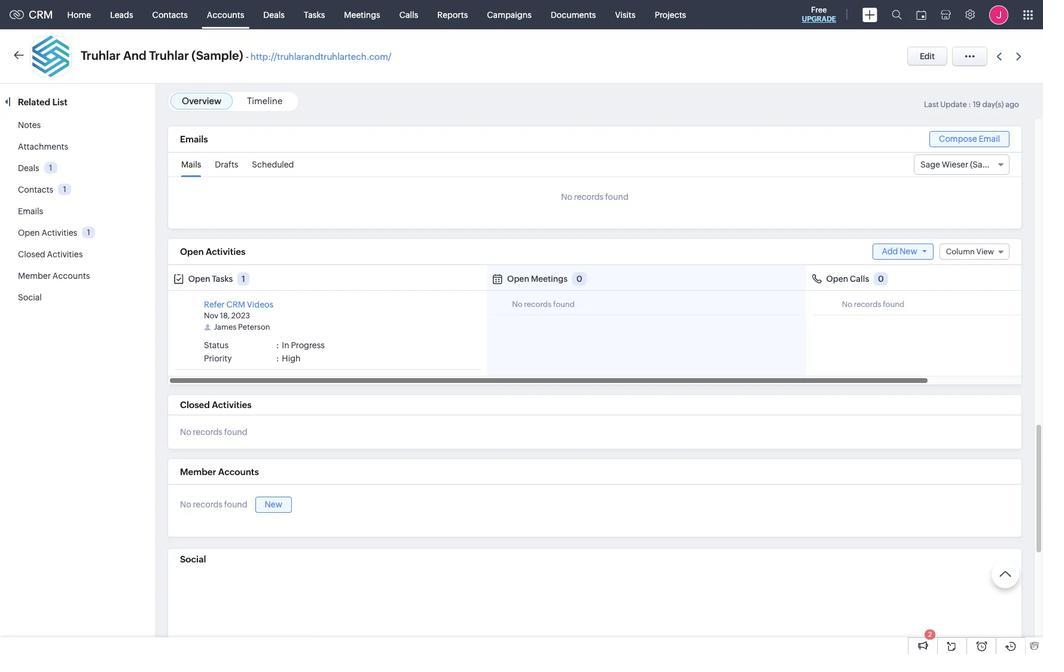 Task type: vqa. For each thing, say whether or not it's contained in the screenshot.
Other Modules field
no



Task type: describe. For each thing, give the bounding box(es) containing it.
activities down priority
[[212, 400, 252, 410]]

profile image
[[990, 5, 1009, 24]]

previous record image
[[997, 52, 1002, 60]]

calls link
[[390, 0, 428, 29]]

1 for open activities
[[87, 228, 90, 237]]

day(s)
[[983, 100, 1004, 109]]

0 for meetings
[[577, 274, 583, 284]]

profile element
[[983, 0, 1016, 29]]

0 vertical spatial new
[[900, 247, 918, 256]]

overview link
[[182, 96, 222, 106]]

add new
[[882, 247, 918, 256]]

calendar image
[[917, 10, 927, 19]]

0 horizontal spatial contacts link
[[18, 185, 53, 195]]

1 vertical spatial member accounts
[[180, 467, 259, 477]]

visits
[[616, 10, 636, 19]]

attachments link
[[18, 142, 68, 151]]

crm inside refer crm videos nov 18, 2023
[[226, 300, 245, 309]]

: in progress
[[276, 341, 325, 350]]

1 truhlar from the left
[[81, 48, 121, 62]]

0 horizontal spatial (sample)
[[192, 48, 243, 62]]

0 vertical spatial :
[[969, 100, 972, 109]]

meetings link
[[335, 0, 390, 29]]

sage wieser (sample)
[[921, 160, 1005, 169]]

home link
[[58, 0, 101, 29]]

sage
[[921, 160, 941, 169]]

add
[[882, 247, 899, 256]]

activities up open tasks
[[206, 247, 246, 257]]

next record image
[[1017, 52, 1025, 60]]

2 truhlar from the left
[[149, 48, 189, 62]]

upgrade
[[802, 15, 837, 23]]

compose
[[940, 134, 978, 144]]

attachments
[[18, 142, 68, 151]]

column
[[947, 247, 975, 256]]

1 vertical spatial deals
[[18, 163, 39, 173]]

compose email
[[940, 134, 1001, 144]]

open tasks
[[188, 274, 233, 284]]

0 horizontal spatial open activities
[[18, 228, 77, 238]]

1 horizontal spatial calls
[[850, 274, 870, 284]]

videos
[[247, 300, 274, 309]]

home
[[67, 10, 91, 19]]

closed activities link
[[18, 250, 83, 259]]

crm link
[[10, 8, 53, 21]]

update
[[941, 100, 968, 109]]

http://truhlarandtruhlartech.com/
[[251, 51, 392, 62]]

high
[[282, 354, 301, 363]]

activities up closed activities link on the top left
[[42, 228, 77, 238]]

0 horizontal spatial social
[[18, 293, 42, 302]]

nov
[[204, 311, 219, 320]]

edit
[[920, 51, 935, 61]]

visits link
[[606, 0, 646, 29]]

open activities link
[[18, 228, 77, 238]]

leads
[[110, 10, 133, 19]]

19
[[973, 100, 981, 109]]

james peterson
[[214, 323, 270, 332]]

http://truhlarandtruhlartech.com/ link
[[251, 51, 392, 62]]

(sample) inside field
[[971, 160, 1005, 169]]

notes link
[[18, 120, 41, 130]]

2
[[929, 631, 932, 638]]

0 horizontal spatial member accounts
[[18, 271, 90, 281]]

1 vertical spatial social
[[180, 554, 206, 564]]

1 vertical spatial accounts
[[53, 271, 90, 281]]

refer crm videos link
[[204, 300, 274, 309]]

0 vertical spatial contacts link
[[143, 0, 197, 29]]

projects
[[655, 10, 687, 19]]

related
[[18, 97, 50, 107]]

campaigns link
[[478, 0, 542, 29]]

1 up refer crm videos link
[[242, 274, 245, 284]]

1 horizontal spatial contacts
[[152, 10, 188, 19]]

social link
[[18, 293, 42, 302]]

0 horizontal spatial deals link
[[18, 163, 39, 173]]

emails link
[[18, 206, 43, 216]]

leads link
[[101, 0, 143, 29]]

2 vertical spatial accounts
[[218, 467, 259, 477]]

activities up member accounts link
[[47, 250, 83, 259]]

0 for calls
[[879, 274, 884, 284]]

email
[[979, 134, 1001, 144]]

1 horizontal spatial deals link
[[254, 0, 294, 29]]



Task type: locate. For each thing, give the bounding box(es) containing it.
1 vertical spatial closed
[[180, 400, 210, 410]]

0 horizontal spatial emails
[[18, 206, 43, 216]]

: for : in progress
[[276, 341, 279, 350]]

related list
[[18, 97, 69, 107]]

2023
[[231, 311, 250, 320]]

drafts
[[215, 160, 238, 169]]

0 vertical spatial member accounts
[[18, 271, 90, 281]]

(sample) left -
[[192, 48, 243, 62]]

: for : high
[[276, 354, 279, 363]]

0 horizontal spatial meetings
[[344, 10, 380, 19]]

1 right open activities link
[[87, 228, 90, 237]]

emails up open activities link
[[18, 206, 43, 216]]

1 vertical spatial member
[[180, 467, 216, 477]]

1 vertical spatial contacts link
[[18, 185, 53, 195]]

0 horizontal spatial new
[[265, 500, 282, 509]]

truhlar right and
[[149, 48, 189, 62]]

meetings
[[344, 10, 380, 19], [531, 274, 568, 284]]

deals down attachments link
[[18, 163, 39, 173]]

1 horizontal spatial new
[[900, 247, 918, 256]]

: left high
[[276, 354, 279, 363]]

1 horizontal spatial crm
[[226, 300, 245, 309]]

1 horizontal spatial emails
[[180, 134, 208, 144]]

create menu image
[[863, 7, 878, 22]]

1 horizontal spatial contacts link
[[143, 0, 197, 29]]

refer
[[204, 300, 225, 309]]

truhlar left and
[[81, 48, 121, 62]]

-
[[246, 51, 249, 62]]

timeline link
[[247, 96, 283, 106]]

1 vertical spatial contacts
[[18, 185, 53, 195]]

contacts link
[[143, 0, 197, 29], [18, 185, 53, 195]]

member accounts
[[18, 271, 90, 281], [180, 467, 259, 477]]

0 vertical spatial emails
[[180, 134, 208, 144]]

accounts
[[207, 10, 244, 19], [53, 271, 90, 281], [218, 467, 259, 477]]

0 horizontal spatial crm
[[29, 8, 53, 21]]

1 for deals
[[49, 163, 52, 172]]

1 horizontal spatial (sample)
[[971, 160, 1005, 169]]

1 vertical spatial :
[[276, 341, 279, 350]]

0 horizontal spatial 0
[[577, 274, 583, 284]]

0 horizontal spatial closed activities
[[18, 250, 83, 259]]

free
[[812, 5, 827, 14]]

0 horizontal spatial tasks
[[212, 274, 233, 284]]

1 horizontal spatial closed activities
[[180, 400, 252, 410]]

1 vertical spatial tasks
[[212, 274, 233, 284]]

1 vertical spatial emails
[[18, 206, 43, 216]]

create menu element
[[856, 0, 885, 29]]

0 horizontal spatial contacts
[[18, 185, 53, 195]]

0 horizontal spatial closed
[[18, 250, 45, 259]]

deals link down attachments link
[[18, 163, 39, 173]]

0 vertical spatial member
[[18, 271, 51, 281]]

0 vertical spatial (sample)
[[192, 48, 243, 62]]

open activities up closed activities link on the top left
[[18, 228, 77, 238]]

deals link up truhlar and truhlar (sample) - http://truhlarandtruhlartech.com/
[[254, 0, 294, 29]]

campaigns
[[487, 10, 532, 19]]

1 vertical spatial crm
[[226, 300, 245, 309]]

0 vertical spatial meetings
[[344, 10, 380, 19]]

accounts down closed activities link on the top left
[[53, 271, 90, 281]]

1 vertical spatial deals link
[[18, 163, 39, 173]]

truhlar and truhlar (sample) - http://truhlarandtruhlartech.com/
[[81, 48, 392, 62]]

ago
[[1006, 100, 1020, 109]]

2 0 from the left
[[879, 274, 884, 284]]

overview
[[182, 96, 222, 106]]

0 horizontal spatial calls
[[400, 10, 419, 19]]

1 vertical spatial closed activities
[[180, 400, 252, 410]]

0 right the open meetings
[[577, 274, 583, 284]]

closed activities
[[18, 250, 83, 259], [180, 400, 252, 410]]

no records found
[[561, 192, 629, 202], [512, 300, 575, 309], [842, 300, 905, 309], [180, 427, 248, 437], [180, 500, 248, 510]]

reports link
[[428, 0, 478, 29]]

deals left tasks link
[[264, 10, 285, 19]]

timeline
[[247, 96, 283, 106]]

open calls
[[827, 274, 870, 284]]

search element
[[885, 0, 910, 29]]

accounts up truhlar and truhlar (sample) - http://truhlarandtruhlartech.com/
[[207, 10, 244, 19]]

open meetings
[[508, 274, 568, 284]]

contacts right leads
[[152, 10, 188, 19]]

closed activities down open activities link
[[18, 250, 83, 259]]

wieser
[[942, 160, 969, 169]]

documents
[[551, 10, 596, 19]]

deals
[[264, 10, 285, 19], [18, 163, 39, 173]]

1 horizontal spatial member
[[180, 467, 216, 477]]

social
[[18, 293, 42, 302], [180, 554, 206, 564]]

view
[[977, 247, 995, 256]]

1 horizontal spatial open activities
[[180, 247, 246, 257]]

0
[[577, 274, 583, 284], [879, 274, 884, 284]]

1 horizontal spatial deals
[[264, 10, 285, 19]]

closed down priority
[[180, 400, 210, 410]]

reports
[[438, 10, 468, 19]]

0 vertical spatial deals link
[[254, 0, 294, 29]]

new link
[[255, 497, 292, 513]]

projects link
[[646, 0, 696, 29]]

0 vertical spatial crm
[[29, 8, 53, 21]]

open
[[18, 228, 40, 238], [180, 247, 204, 257], [188, 274, 210, 284], [508, 274, 530, 284], [827, 274, 849, 284]]

: high
[[276, 354, 301, 363]]

1 horizontal spatial truhlar
[[149, 48, 189, 62]]

tasks up http://truhlarandtruhlartech.com/
[[304, 10, 325, 19]]

list
[[52, 97, 67, 107]]

1 down attachments link
[[49, 163, 52, 172]]

last
[[925, 100, 939, 109]]

member accounts link
[[18, 271, 90, 281]]

contacts up emails link
[[18, 185, 53, 195]]

0 vertical spatial open activities
[[18, 228, 77, 238]]

crm left home link at the top left of the page
[[29, 8, 53, 21]]

1 up open activities link
[[63, 185, 66, 194]]

contacts link up emails link
[[18, 185, 53, 195]]

no
[[561, 192, 573, 202], [512, 300, 523, 309], [842, 300, 853, 309], [180, 427, 191, 437], [180, 500, 191, 510]]

crm up 2023
[[226, 300, 245, 309]]

0 vertical spatial calls
[[400, 10, 419, 19]]

1 horizontal spatial 0
[[879, 274, 884, 284]]

refer crm videos nov 18, 2023
[[204, 300, 274, 320]]

accounts link
[[197, 0, 254, 29]]

search image
[[892, 10, 903, 20]]

1 horizontal spatial member accounts
[[180, 467, 259, 477]]

contacts
[[152, 10, 188, 19], [18, 185, 53, 195]]

(sample) down the email
[[971, 160, 1005, 169]]

tasks link
[[294, 0, 335, 29]]

closed activities down priority
[[180, 400, 252, 410]]

found
[[606, 192, 629, 202], [554, 300, 575, 309], [883, 300, 905, 309], [224, 427, 248, 437], [224, 500, 248, 510]]

0 vertical spatial closed activities
[[18, 250, 83, 259]]

tasks
[[304, 10, 325, 19], [212, 274, 233, 284]]

1 0 from the left
[[577, 274, 583, 284]]

james
[[214, 323, 237, 332]]

1 vertical spatial open activities
[[180, 247, 246, 257]]

1 horizontal spatial closed
[[180, 400, 210, 410]]

mails
[[181, 160, 201, 169]]

Column View field
[[940, 244, 1010, 260]]

accounts up new link
[[218, 467, 259, 477]]

0 vertical spatial tasks
[[304, 10, 325, 19]]

open activities
[[18, 228, 77, 238], [180, 247, 246, 257]]

1 vertical spatial (sample)
[[971, 160, 1005, 169]]

0 down add
[[879, 274, 884, 284]]

free upgrade
[[802, 5, 837, 23]]

0 vertical spatial social
[[18, 293, 42, 302]]

truhlar
[[81, 48, 121, 62], [149, 48, 189, 62]]

1 vertical spatial meetings
[[531, 274, 568, 284]]

1 vertical spatial calls
[[850, 274, 870, 284]]

documents link
[[542, 0, 606, 29]]

closed down open activities link
[[18, 250, 45, 259]]

last update : 19 day(s) ago
[[925, 100, 1020, 109]]

0 horizontal spatial deals
[[18, 163, 39, 173]]

contacts link right leads
[[143, 0, 197, 29]]

0 vertical spatial closed
[[18, 250, 45, 259]]

open activities up open tasks
[[180, 247, 246, 257]]

(sample)
[[192, 48, 243, 62], [971, 160, 1005, 169]]

Sage Wieser (Sample) field
[[914, 154, 1010, 175]]

1 horizontal spatial meetings
[[531, 274, 568, 284]]

calls
[[400, 10, 419, 19], [850, 274, 870, 284]]

1 for contacts
[[63, 185, 66, 194]]

0 horizontal spatial member
[[18, 271, 51, 281]]

0 vertical spatial accounts
[[207, 10, 244, 19]]

18,
[[220, 311, 230, 320]]

priority
[[204, 354, 232, 363]]

tasks up refer
[[212, 274, 233, 284]]

0 horizontal spatial truhlar
[[81, 48, 121, 62]]

emails
[[180, 134, 208, 144], [18, 206, 43, 216]]

scheduled
[[252, 160, 294, 169]]

1 horizontal spatial tasks
[[304, 10, 325, 19]]

crm
[[29, 8, 53, 21], [226, 300, 245, 309]]

status
[[204, 341, 229, 350]]

emails up mails
[[180, 134, 208, 144]]

0 vertical spatial contacts
[[152, 10, 188, 19]]

column view
[[947, 247, 995, 256]]

notes
[[18, 120, 41, 130]]

: left 19
[[969, 100, 972, 109]]

in
[[282, 341, 289, 350]]

1
[[49, 163, 52, 172], [63, 185, 66, 194], [87, 228, 90, 237], [242, 274, 245, 284]]

tasks inside tasks link
[[304, 10, 325, 19]]

2 vertical spatial :
[[276, 354, 279, 363]]

edit button
[[908, 47, 948, 66]]

: left in
[[276, 341, 279, 350]]

records
[[574, 192, 604, 202], [524, 300, 552, 309], [854, 300, 882, 309], [193, 427, 223, 437], [193, 500, 223, 510]]

1 horizontal spatial social
[[180, 554, 206, 564]]

progress
[[291, 341, 325, 350]]

peterson
[[238, 323, 270, 332]]

0 vertical spatial deals
[[264, 10, 285, 19]]

and
[[123, 48, 147, 62]]

1 vertical spatial new
[[265, 500, 282, 509]]



